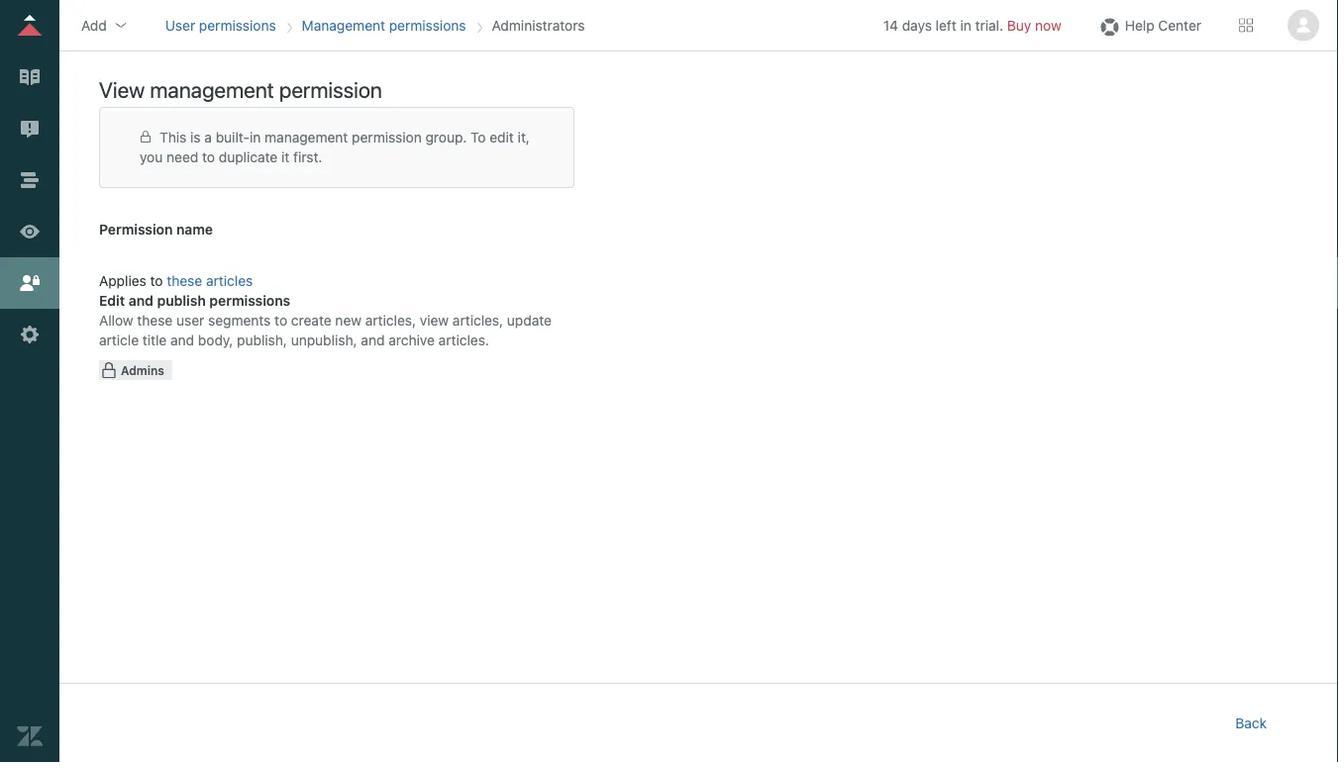 Task type: vqa. For each thing, say whether or not it's contained in the screenshot.
Help Center button
yes



Task type: locate. For each thing, give the bounding box(es) containing it.
edit
[[490, 129, 514, 146]]

to up publish
[[150, 273, 163, 289]]

to up the "publish,"
[[275, 313, 287, 329]]

1 vertical spatial permission
[[352, 129, 422, 146]]

management
[[302, 17, 385, 33]]

2 horizontal spatial to
[[275, 313, 287, 329]]

user
[[176, 313, 204, 329]]

2 horizontal spatial and
[[361, 332, 385, 349]]

articles.
[[439, 332, 489, 349]]

14 days left in trial. buy now
[[883, 17, 1062, 33]]

days
[[902, 17, 932, 33]]

navigation
[[161, 10, 589, 40]]

in
[[961, 17, 972, 33], [250, 129, 261, 146]]

help center button
[[1092, 10, 1208, 40]]

0 vertical spatial these
[[167, 273, 202, 289]]

create
[[291, 313, 332, 329]]

a
[[204, 129, 212, 146]]

management
[[150, 76, 274, 102], [265, 129, 348, 146]]

in up duplicate
[[250, 129, 261, 146]]

management permissions link
[[302, 17, 466, 33]]

1 horizontal spatial and
[[170, 332, 194, 349]]

arrange content image
[[17, 167, 43, 193]]

permission left group.
[[352, 129, 422, 146]]

update
[[507, 313, 552, 329]]

1 vertical spatial management
[[265, 129, 348, 146]]

2 vertical spatial to
[[275, 313, 287, 329]]

user permissions image
[[17, 270, 43, 296]]

0 vertical spatial permission
[[279, 76, 382, 102]]

management up the "first."
[[265, 129, 348, 146]]

permission
[[279, 76, 382, 102], [352, 129, 422, 146]]

these up title
[[137, 313, 173, 329]]

and down new
[[361, 332, 385, 349]]

and down applies
[[129, 293, 153, 309]]

to inside this is a built-in management permission group. to edit it, you need to duplicate it first.
[[202, 149, 215, 165]]

to
[[202, 149, 215, 165], [150, 273, 163, 289], [275, 313, 287, 329]]

articles, up archive
[[365, 313, 416, 329]]

now
[[1035, 17, 1062, 33]]

and down user
[[170, 332, 194, 349]]

publish
[[157, 293, 206, 309]]

0 horizontal spatial in
[[250, 129, 261, 146]]

0 vertical spatial to
[[202, 149, 215, 165]]

permissions right management
[[389, 17, 466, 33]]

view
[[99, 76, 145, 102]]

title
[[143, 332, 167, 349]]

this is a built-in management permission group. to edit it, you need to duplicate it first.
[[140, 129, 530, 165]]

edit and publish permissions allow these user segments to create new articles, view articles, update article title and body, publish, unpublish, and archive articles.
[[99, 293, 552, 349]]

permissions
[[199, 17, 276, 33], [389, 17, 466, 33], [209, 293, 291, 309]]

management permissions
[[302, 17, 466, 33]]

admins
[[121, 364, 164, 377]]

left
[[936, 17, 957, 33]]

and
[[129, 293, 153, 309], [170, 332, 194, 349], [361, 332, 385, 349]]

view
[[420, 313, 449, 329]]

1 articles, from the left
[[365, 313, 416, 329]]

applies
[[99, 273, 146, 289]]

zendesk image
[[17, 724, 43, 750]]

permission up this is a built-in management permission group. to edit it, you need to duplicate it first.
[[279, 76, 382, 102]]

0 horizontal spatial articles,
[[365, 313, 416, 329]]

to down the a
[[202, 149, 215, 165]]

1 horizontal spatial articles,
[[453, 313, 503, 329]]

permissions up segments
[[209, 293, 291, 309]]

view management permission
[[99, 76, 382, 102]]

permissions right user
[[199, 17, 276, 33]]

body,
[[198, 332, 233, 349]]

these
[[167, 273, 202, 289], [137, 313, 173, 329]]

articles, up articles.
[[453, 313, 503, 329]]

you
[[140, 149, 163, 165]]

user
[[165, 17, 195, 33]]

0 vertical spatial in
[[961, 17, 972, 33]]

to
[[471, 129, 486, 146]]

navigation containing user permissions
[[161, 10, 589, 40]]

user permissions link
[[165, 17, 276, 33]]

it,
[[518, 129, 530, 146]]

permission
[[99, 221, 173, 238]]

new
[[335, 313, 362, 329]]

administrators
[[492, 17, 585, 33]]

articles,
[[365, 313, 416, 329], [453, 313, 503, 329]]

management up the a
[[150, 76, 274, 102]]

1 horizontal spatial in
[[961, 17, 972, 33]]

permissions inside "edit and publish permissions allow these user segments to create new articles, view articles, update article title and body, publish, unpublish, and archive articles."
[[209, 293, 291, 309]]

1 vertical spatial in
[[250, 129, 261, 146]]

0 horizontal spatial to
[[150, 273, 163, 289]]

in right left
[[961, 17, 972, 33]]

these up publish
[[167, 273, 202, 289]]

1 horizontal spatial to
[[202, 149, 215, 165]]

manage articles image
[[17, 64, 43, 90]]

buy
[[1007, 17, 1032, 33]]

trial.
[[976, 17, 1004, 33]]

first.
[[293, 149, 322, 165]]

1 vertical spatial these
[[137, 313, 173, 329]]



Task type: describe. For each thing, give the bounding box(es) containing it.
these articles link
[[167, 273, 253, 289]]

in inside this is a built-in management permission group. to edit it, you need to duplicate it first.
[[250, 129, 261, 146]]

to inside "edit and publish permissions allow these user segments to create new articles, view articles, update article title and body, publish, unpublish, and archive articles."
[[275, 313, 287, 329]]

permission inside this is a built-in management permission group. to edit it, you need to duplicate it first.
[[352, 129, 422, 146]]

name
[[176, 221, 213, 238]]

unpublish,
[[291, 332, 357, 349]]

add
[[81, 17, 107, 33]]

is
[[190, 129, 201, 146]]

user permissions
[[165, 17, 276, 33]]

article
[[99, 332, 139, 349]]

add button
[[75, 10, 135, 40]]

center
[[1159, 17, 1202, 33]]

moderate content image
[[17, 116, 43, 142]]

applies to these articles
[[99, 273, 253, 289]]

edit
[[99, 293, 125, 309]]

0 vertical spatial management
[[150, 76, 274, 102]]

it
[[281, 149, 290, 165]]

1 vertical spatial to
[[150, 273, 163, 289]]

customize design image
[[17, 219, 43, 245]]

permissions for user permissions
[[199, 17, 276, 33]]

archive
[[389, 332, 435, 349]]

duplicate
[[219, 149, 278, 165]]

back
[[1236, 715, 1267, 732]]

segments
[[208, 313, 271, 329]]

back button
[[1220, 704, 1283, 744]]

settings image
[[17, 322, 43, 348]]

help center
[[1125, 17, 1202, 33]]

permissions for management permissions
[[389, 17, 466, 33]]

need
[[167, 149, 198, 165]]

these inside "edit and publish permissions allow these user segments to create new articles, view articles, update article title and body, publish, unpublish, and archive articles."
[[137, 313, 173, 329]]

group.
[[426, 129, 467, 146]]

zendesk products image
[[1239, 18, 1253, 32]]

0 horizontal spatial and
[[129, 293, 153, 309]]

14
[[883, 17, 899, 33]]

publish,
[[237, 332, 287, 349]]

permission name
[[99, 221, 213, 238]]

built-
[[216, 129, 250, 146]]

help
[[1125, 17, 1155, 33]]

articles
[[206, 273, 253, 289]]

allow
[[99, 313, 133, 329]]

this
[[160, 129, 187, 146]]

management inside this is a built-in management permission group. to edit it, you need to duplicate it first.
[[265, 129, 348, 146]]

2 articles, from the left
[[453, 313, 503, 329]]



